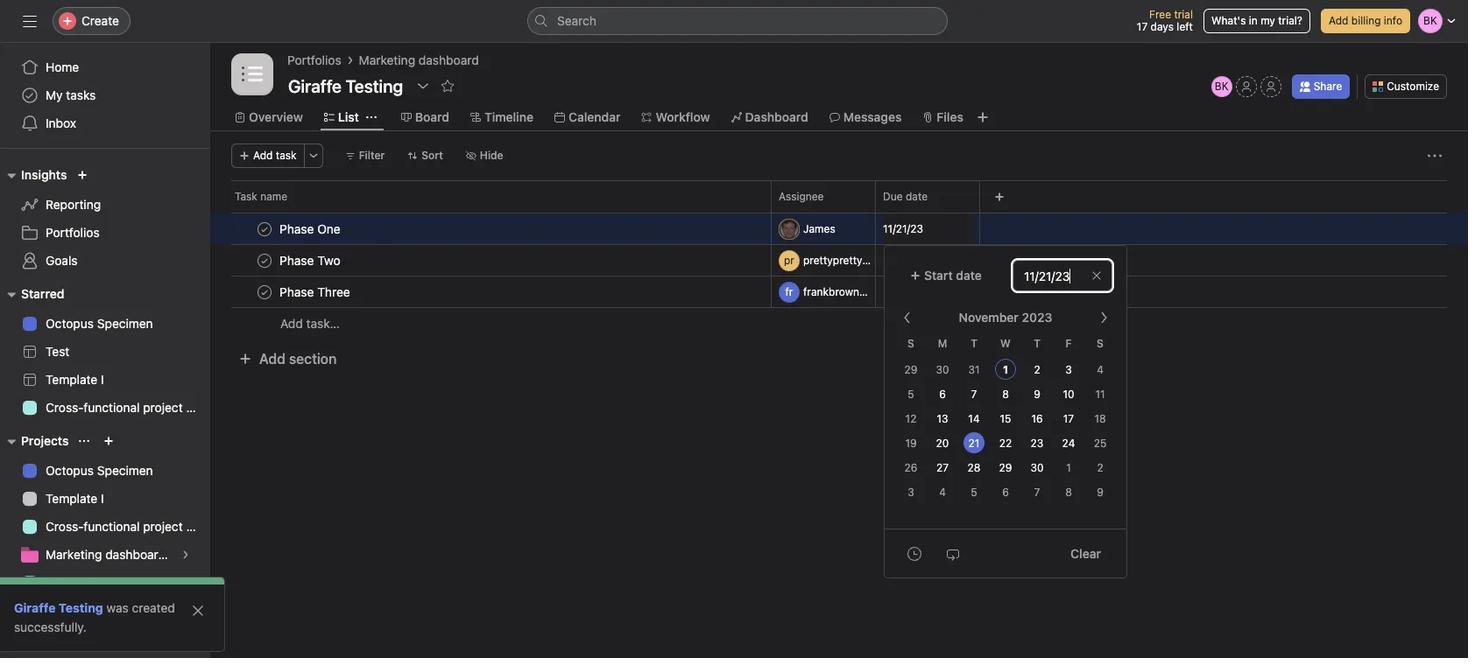 Task type: vqa. For each thing, say whether or not it's contained in the screenshot.


Task type: describe. For each thing, give the bounding box(es) containing it.
completed image for fr
[[254, 282, 275, 303]]

1 horizontal spatial dashboard
[[419, 53, 479, 67]]

row containing task name
[[210, 180, 1468, 213]]

bk button
[[1211, 76, 1232, 97]]

due date
[[883, 190, 928, 203]]

cross- inside starred element
[[46, 400, 84, 415]]

global element
[[0, 43, 210, 148]]

filter
[[359, 149, 385, 162]]

octopus specimen link for test
[[11, 310, 200, 338]]

add task… button
[[280, 315, 340, 334]]

overview link
[[235, 108, 303, 127]]

dashboard
[[745, 110, 808, 124]]

new image
[[77, 170, 88, 180]]

customize button
[[1365, 74, 1447, 99]]

home
[[46, 60, 79, 74]]

overview
[[249, 110, 303, 124]]

marketing for marketing dashboards link
[[46, 548, 102, 562]]

details image
[[750, 224, 760, 234]]

projects element
[[0, 426, 210, 657]]

was created successfully.
[[14, 601, 175, 635]]

1 vertical spatial 7
[[1034, 486, 1040, 499]]

template inside starred element
[[46, 372, 97, 387]]

files link
[[923, 108, 964, 127]]

search button
[[527, 7, 948, 35]]

see details, marketing dashboards image
[[180, 550, 191, 561]]

add section button
[[231, 343, 344, 375]]

info
[[1384, 14, 1403, 27]]

created
[[132, 601, 175, 616]]

show options, current sort, top image
[[79, 436, 90, 447]]

0 vertical spatial 3
[[1066, 364, 1072, 377]]

1 vertical spatial 1
[[1066, 462, 1071, 475]]

task for task
[[46, 576, 71, 591]]

1 horizontal spatial 30
[[1031, 462, 1044, 475]]

1 t from the left
[[971, 337, 978, 350]]

0 vertical spatial 9
[[1034, 388, 1041, 401]]

more actions image
[[1428, 149, 1442, 163]]

1 vertical spatial 2
[[1097, 462, 1104, 475]]

free trial 17 days left
[[1137, 8, 1193, 33]]

m
[[938, 337, 947, 350]]

portfolios link inside the insights element
[[11, 219, 200, 247]]

pr
[[784, 254, 795, 267]]

1 vertical spatial 3
[[908, 486, 914, 499]]

27
[[937, 462, 949, 475]]

fr
[[785, 285, 793, 298]]

12
[[906, 413, 917, 426]]

0 horizontal spatial 7
[[971, 388, 977, 401]]

ja
[[784, 222, 795, 235]]

dashboards
[[105, 548, 172, 562]]

portfolios inside the insights element
[[46, 225, 100, 240]]

set to repeat image
[[946, 547, 960, 561]]

date for due date
[[906, 190, 928, 203]]

calendar link
[[555, 108, 621, 127]]

marketing dashboard inside 'link'
[[46, 604, 166, 619]]

2 template i link from the top
[[11, 485, 200, 513]]

search
[[557, 13, 597, 28]]

completed checkbox for ja
[[254, 219, 275, 240]]

trial
[[1174, 8, 1193, 21]]

0 horizontal spatial 17
[[1063, 413, 1074, 426]]

0 vertical spatial 4
[[1097, 364, 1104, 377]]

starred
[[21, 287, 64, 301]]

dashboard inside projects element
[[105, 604, 166, 619]]

31
[[969, 364, 980, 377]]

add section
[[259, 351, 337, 367]]

add for add billing info
[[1329, 14, 1349, 27]]

task…
[[306, 316, 340, 331]]

clear
[[1071, 546, 1101, 561]]

sort button
[[400, 144, 451, 168]]

octopus specimen link for template i
[[11, 457, 200, 485]]

add billing info
[[1329, 14, 1403, 27]]

completed image for pr
[[254, 250, 275, 271]]

pr button
[[779, 250, 872, 271]]

16
[[1032, 413, 1043, 426]]

inbox link
[[11, 110, 200, 138]]

19
[[905, 437, 917, 450]]

what's in my trial?
[[1212, 14, 1303, 27]]

share
[[1314, 80, 1342, 93]]

inbox
[[46, 116, 76, 131]]

14
[[968, 413, 980, 426]]

17 inside free trial 17 days left
[[1137, 20, 1148, 33]]

octopus specimen for test
[[46, 316, 153, 331]]

timeline
[[485, 110, 534, 124]]

files
[[937, 110, 964, 124]]

sort
[[422, 149, 443, 162]]

completed checkbox for fr
[[254, 282, 275, 303]]

0 vertical spatial 1
[[1003, 364, 1009, 377]]

add task
[[253, 149, 297, 162]]

list link
[[324, 108, 359, 127]]

add tab image
[[976, 110, 990, 124]]

f
[[1066, 337, 1072, 350]]

successfully.
[[14, 620, 87, 635]]

starred element
[[0, 279, 210, 426]]

next month image
[[1097, 311, 1111, 325]]

task
[[276, 149, 297, 162]]

2 s from the left
[[1097, 337, 1104, 350]]

0 vertical spatial 30
[[936, 364, 949, 377]]

bk
[[1215, 80, 1229, 93]]

calendar
[[569, 110, 621, 124]]

trial?
[[1279, 14, 1303, 27]]

add for add task
[[253, 149, 273, 162]]

board link
[[401, 108, 449, 127]]

specimen for test
[[97, 316, 153, 331]]

was
[[106, 601, 129, 616]]

23
[[1031, 437, 1044, 450]]

billing
[[1352, 14, 1381, 27]]

close image
[[191, 605, 205, 619]]

assignee
[[779, 190, 824, 203]]

plan inside projects element
[[186, 520, 210, 534]]

due
[[883, 190, 903, 203]]

testing
[[59, 601, 103, 616]]

functional inside projects element
[[84, 520, 140, 534]]

0 vertical spatial portfolios link
[[287, 51, 341, 70]]

0 vertical spatial marketing
[[359, 53, 415, 67]]

0 horizontal spatial 2
[[1034, 364, 1041, 377]]

25
[[1094, 437, 1107, 450]]

add task…
[[280, 316, 340, 331]]

more actions image
[[308, 151, 319, 161]]

0 vertical spatial 6
[[939, 388, 946, 401]]

i inside starred element
[[101, 372, 104, 387]]

cross-functional project plan link inside projects element
[[11, 513, 210, 541]]

2023
[[1022, 310, 1053, 325]]

list image
[[242, 64, 263, 85]]

24
[[1062, 437, 1075, 450]]

create
[[81, 13, 119, 28]]

1 vertical spatial 9
[[1097, 486, 1104, 499]]

marketing dashboard link inside projects element
[[11, 598, 200, 626]]

add billing info button
[[1321, 9, 1411, 33]]

start
[[924, 268, 953, 283]]

0 vertical spatial marketing dashboard link
[[359, 51, 479, 70]]

28
[[968, 462, 981, 475]]

search list box
[[527, 7, 948, 35]]

insights button
[[0, 165, 67, 186]]



Task type: locate. For each thing, give the bounding box(es) containing it.
add task… row
[[210, 308, 1468, 340]]

octopus specimen for template i
[[46, 463, 153, 478]]

row containing ja
[[210, 213, 1468, 245]]

0 vertical spatial portfolios
[[287, 53, 341, 67]]

insights
[[21, 167, 67, 182]]

2 up the 16
[[1034, 364, 1041, 377]]

0 vertical spatial 29
[[905, 364, 918, 377]]

1 vertical spatial i
[[101, 492, 104, 506]]

2 completed image from the top
[[254, 282, 275, 303]]

dashboard up add to starred image
[[419, 53, 479, 67]]

date right due
[[906, 190, 928, 203]]

0 horizontal spatial t
[[971, 337, 978, 350]]

i down the test link
[[101, 372, 104, 387]]

1 octopus specimen from the top
[[46, 316, 153, 331]]

8 up 15 on the right of page
[[1002, 388, 1009, 401]]

0 vertical spatial plan
[[186, 400, 210, 415]]

project for cross-functional project plan "link" inside projects element
[[143, 520, 183, 534]]

giraffe testing link
[[14, 601, 103, 616]]

cross-functional project plan link up new project or portfolio image
[[11, 394, 210, 422]]

portfolios link up list link
[[287, 51, 341, 70]]

starred button
[[0, 284, 64, 305]]

cross- up marketing dashboards link
[[46, 520, 84, 534]]

specimen inside starred element
[[97, 316, 153, 331]]

portfolios
[[287, 53, 341, 67], [46, 225, 100, 240]]

1 vertical spatial template i link
[[11, 485, 200, 513]]

date for start date
[[956, 268, 982, 283]]

0 vertical spatial cross-functional project plan
[[46, 400, 210, 415]]

1 horizontal spatial 1
[[1066, 462, 1071, 475]]

0 horizontal spatial s
[[908, 337, 915, 350]]

1 vertical spatial cross-functional project plan link
[[11, 513, 210, 541]]

template i link up marketing dashboards
[[11, 485, 200, 513]]

messages link
[[830, 108, 902, 127]]

giraffe testing
[[14, 601, 103, 616]]

2 cross-functional project plan link from the top
[[11, 513, 210, 541]]

t down 2023 at right
[[1034, 337, 1041, 350]]

1 vertical spatial completed checkbox
[[254, 250, 275, 271]]

1 vertical spatial 6
[[1002, 486, 1009, 499]]

1 vertical spatial 8
[[1066, 486, 1072, 499]]

add left task… on the left of the page
[[280, 316, 303, 331]]

task left "name"
[[235, 190, 257, 203]]

0 vertical spatial template i link
[[11, 366, 200, 394]]

create button
[[53, 7, 131, 35]]

cross-functional project plan up new project or portfolio image
[[46, 400, 210, 415]]

completed image
[[254, 250, 275, 271], [254, 282, 275, 303]]

0 vertical spatial template i
[[46, 372, 104, 387]]

21
[[969, 437, 980, 450]]

marketing up 'task' link
[[46, 548, 102, 562]]

octopus specimen up the test link
[[46, 316, 153, 331]]

date inside row
[[906, 190, 928, 203]]

2 down 25
[[1097, 462, 1104, 475]]

add inside row
[[280, 316, 303, 331]]

task for task name
[[235, 190, 257, 203]]

start date button
[[899, 260, 999, 292]]

previous month image
[[901, 311, 915, 325]]

octopus specimen link
[[11, 310, 200, 338], [11, 457, 200, 485]]

template i link down test
[[11, 366, 200, 394]]

marketing up invite
[[46, 604, 102, 619]]

marketing for marketing dashboard 'link' within the projects element
[[46, 604, 102, 619]]

0 horizontal spatial 8
[[1002, 388, 1009, 401]]

0 horizontal spatial dashboard
[[105, 604, 166, 619]]

new project or portfolio image
[[104, 436, 114, 447]]

1 vertical spatial date
[[956, 268, 982, 283]]

0 horizontal spatial portfolios
[[46, 225, 100, 240]]

1 horizontal spatial 6
[[1002, 486, 1009, 499]]

add to starred image
[[441, 79, 455, 93]]

15
[[1000, 413, 1011, 426]]

2 octopus specimen link from the top
[[11, 457, 200, 485]]

1 down w
[[1003, 364, 1009, 377]]

1 horizontal spatial task
[[235, 190, 257, 203]]

0 horizontal spatial 30
[[936, 364, 949, 377]]

list
[[338, 110, 359, 124]]

17 down the 10
[[1063, 413, 1074, 426]]

0 vertical spatial completed image
[[254, 250, 275, 271]]

portfolios down the reporting
[[46, 225, 100, 240]]

1 functional from the top
[[84, 400, 140, 415]]

1 octopus from the top
[[46, 316, 94, 331]]

1 vertical spatial specimen
[[97, 463, 153, 478]]

0 vertical spatial 2
[[1034, 364, 1041, 377]]

0 vertical spatial task
[[235, 190, 257, 203]]

t up 31
[[971, 337, 978, 350]]

marketing dashboard
[[359, 53, 479, 67], [46, 604, 166, 619]]

octopus inside projects element
[[46, 463, 94, 478]]

0 horizontal spatial show options image
[[416, 79, 430, 93]]

template down show options, current sort, top image
[[46, 492, 97, 506]]

cross-functional project plan link inside starred element
[[11, 394, 210, 422]]

functional up new project or portfolio image
[[84, 400, 140, 415]]

1 horizontal spatial 5
[[971, 486, 978, 499]]

9 down 25
[[1097, 486, 1104, 499]]

0 horizontal spatial date
[[906, 190, 928, 203]]

octopus down show options, current sort, top image
[[46, 463, 94, 478]]

octopus specimen
[[46, 316, 153, 331], [46, 463, 153, 478]]

1 horizontal spatial 2
[[1097, 462, 1104, 475]]

james
[[803, 222, 836, 235]]

november
[[959, 310, 1019, 325]]

header untitled section tree grid
[[210, 213, 1468, 340]]

date right start
[[956, 268, 982, 283]]

dashboard down 'task' link
[[105, 604, 166, 619]]

task inside row
[[235, 190, 257, 203]]

completed image down completed icon
[[254, 250, 275, 271]]

customize
[[1387, 80, 1440, 93]]

invite
[[49, 628, 81, 643]]

7 down 23
[[1034, 486, 1040, 499]]

0 vertical spatial 5
[[908, 388, 914, 401]]

1 vertical spatial 29
[[999, 462, 1012, 475]]

17 left days
[[1137, 20, 1148, 33]]

2 octopus from the top
[[46, 463, 94, 478]]

1 vertical spatial portfolios
[[46, 225, 100, 240]]

1 horizontal spatial portfolios link
[[287, 51, 341, 70]]

messages
[[844, 110, 902, 124]]

functional
[[84, 400, 140, 415], [84, 520, 140, 534]]

template i inside starred element
[[46, 372, 104, 387]]

2 octopus specimen from the top
[[46, 463, 153, 478]]

0 vertical spatial octopus specimen link
[[11, 310, 200, 338]]

portfolios up list link
[[287, 53, 341, 67]]

add for add task…
[[280, 316, 303, 331]]

1 cross-functional project plan link from the top
[[11, 394, 210, 422]]

1 template from the top
[[46, 372, 97, 387]]

free
[[1150, 8, 1171, 21]]

6
[[939, 388, 946, 401], [1002, 486, 1009, 499]]

completed checkbox inside the phase two cell
[[254, 250, 275, 271]]

1 vertical spatial cross-functional project plan
[[46, 520, 210, 534]]

my tasks
[[46, 88, 96, 103]]

s
[[908, 337, 915, 350], [1097, 337, 1104, 350]]

plan inside starred element
[[186, 400, 210, 415]]

4 up 11
[[1097, 364, 1104, 377]]

fr button
[[779, 282, 872, 303]]

Phase Three text field
[[276, 283, 355, 301]]

octopus up test
[[46, 316, 94, 331]]

completed checkbox down completed icon
[[254, 250, 275, 271]]

template inside projects element
[[46, 492, 97, 506]]

octopus for starred
[[46, 316, 94, 331]]

1 horizontal spatial 7
[[1034, 486, 1040, 499]]

date inside button
[[956, 268, 982, 283]]

dashboard
[[419, 53, 479, 67], [105, 604, 166, 619]]

8 down "24"
[[1066, 486, 1072, 499]]

1 template i link from the top
[[11, 366, 200, 394]]

octopus specimen inside projects element
[[46, 463, 153, 478]]

template down test
[[46, 372, 97, 387]]

2 completed checkbox from the top
[[254, 250, 275, 271]]

date
[[906, 190, 928, 203], [956, 268, 982, 283]]

4
[[1097, 364, 1104, 377], [939, 486, 946, 499]]

0 horizontal spatial 6
[[939, 388, 946, 401]]

days
[[1151, 20, 1174, 33]]

add left billing
[[1329, 14, 1349, 27]]

fr row
[[210, 276, 1468, 308]]

0 vertical spatial template
[[46, 372, 97, 387]]

1 vertical spatial marketing dashboard link
[[11, 598, 200, 626]]

november 2023 button
[[948, 302, 1081, 334]]

2 i from the top
[[101, 492, 104, 506]]

test
[[46, 344, 69, 359]]

what's in my trial? button
[[1204, 9, 1311, 33]]

marketing dashboards
[[46, 548, 172, 562]]

1 vertical spatial octopus specimen
[[46, 463, 153, 478]]

0 vertical spatial date
[[906, 190, 928, 203]]

template i
[[46, 372, 104, 387], [46, 492, 104, 506]]

project for cross-functional project plan "link" within starred element
[[143, 400, 183, 415]]

6 down 22
[[1002, 486, 1009, 499]]

specimen
[[97, 316, 153, 331], [97, 463, 153, 478]]

5 down 28
[[971, 486, 978, 499]]

add for add section
[[259, 351, 285, 367]]

1 i from the top
[[101, 372, 104, 387]]

tab actions image
[[366, 112, 377, 123]]

november 2023
[[959, 310, 1053, 325]]

project inside starred element
[[143, 400, 183, 415]]

phase one cell
[[210, 213, 772, 245]]

1 vertical spatial functional
[[84, 520, 140, 534]]

1 horizontal spatial show options image
[[955, 192, 966, 202]]

cross-functional project plan up dashboards
[[46, 520, 210, 534]]

None text field
[[284, 70, 408, 102]]

0 vertical spatial specimen
[[97, 316, 153, 331]]

marketing
[[359, 53, 415, 67], [46, 548, 102, 562], [46, 604, 102, 619]]

insights element
[[0, 159, 210, 279]]

2 cross- from the top
[[46, 520, 84, 534]]

29 up 12
[[905, 364, 918, 377]]

2 template from the top
[[46, 492, 97, 506]]

show options image
[[416, 79, 430, 93], [955, 192, 966, 202]]

i up marketing dashboards
[[101, 492, 104, 506]]

13
[[937, 413, 948, 426]]

add inside 'button'
[[253, 149, 273, 162]]

octopus specimen down new project or portfolio image
[[46, 463, 153, 478]]

9 up the 16
[[1034, 388, 1041, 401]]

show options image left add to starred image
[[416, 79, 430, 93]]

specimen for template i
[[97, 463, 153, 478]]

1 completed image from the top
[[254, 250, 275, 271]]

start date
[[924, 268, 982, 283]]

completed checkbox inside "phase three" cell
[[254, 282, 275, 303]]

reporting link
[[11, 191, 200, 219]]

6 up 13
[[939, 388, 946, 401]]

0 horizontal spatial marketing dashboard link
[[11, 598, 200, 626]]

task up giraffe testing link
[[46, 576, 71, 591]]

17
[[1137, 20, 1148, 33], [1063, 413, 1074, 426]]

3 up the 10
[[1066, 364, 1072, 377]]

task inside projects element
[[46, 576, 71, 591]]

2 template i from the top
[[46, 492, 104, 506]]

1 vertical spatial template i
[[46, 492, 104, 506]]

22
[[999, 437, 1012, 450]]

2 cross-functional project plan from the top
[[46, 520, 210, 534]]

0 vertical spatial functional
[[84, 400, 140, 415]]

cross- up projects
[[46, 400, 84, 415]]

octopus inside starred element
[[46, 316, 94, 331]]

i inside projects element
[[101, 492, 104, 506]]

18
[[1095, 413, 1106, 426]]

octopus specimen link up test
[[11, 310, 200, 338]]

2 functional from the top
[[84, 520, 140, 534]]

0 vertical spatial completed checkbox
[[254, 219, 275, 240]]

i
[[101, 372, 104, 387], [101, 492, 104, 506]]

1 s from the left
[[908, 337, 915, 350]]

reporting
[[46, 197, 101, 212]]

0 horizontal spatial 1
[[1003, 364, 1009, 377]]

marketing dashboard down 'task' link
[[46, 604, 166, 619]]

dashboard link
[[731, 108, 808, 127]]

0 horizontal spatial 4
[[939, 486, 946, 499]]

name
[[260, 190, 287, 203]]

completed checkbox inside phase one cell
[[254, 219, 275, 240]]

1 vertical spatial dashboard
[[105, 604, 166, 619]]

add field image
[[994, 192, 1005, 202]]

octopus specimen link down new project or portfolio image
[[11, 457, 200, 485]]

20
[[936, 437, 949, 450]]

specimen up the test link
[[97, 316, 153, 331]]

30 down 23
[[1031, 462, 1044, 475]]

functional up marketing dashboards
[[84, 520, 140, 534]]

goals link
[[11, 247, 200, 275]]

tasks
[[66, 88, 96, 103]]

26
[[905, 462, 918, 475]]

board
[[415, 110, 449, 124]]

clear button
[[1059, 538, 1113, 570]]

Completed checkbox
[[254, 219, 275, 240], [254, 250, 275, 271], [254, 282, 275, 303]]

cross-functional project plan link up marketing dashboards
[[11, 513, 210, 541]]

task name
[[235, 190, 287, 203]]

1 vertical spatial 30
[[1031, 462, 1044, 475]]

marketing up tab actions icon
[[359, 53, 415, 67]]

1 project from the top
[[143, 400, 183, 415]]

project down the test link
[[143, 400, 183, 415]]

1 horizontal spatial t
[[1034, 337, 1041, 350]]

template
[[46, 372, 97, 387], [46, 492, 97, 506]]

completed checkbox for pr
[[254, 250, 275, 271]]

completed checkbox left "phase three" text field
[[254, 282, 275, 303]]

2 vertical spatial completed checkbox
[[254, 282, 275, 303]]

2
[[1034, 364, 1041, 377], [1097, 462, 1104, 475]]

completed image inside the phase two cell
[[254, 250, 275, 271]]

completed image
[[254, 219, 275, 240]]

marketing dashboard up add to starred image
[[359, 53, 479, 67]]

add left task
[[253, 149, 273, 162]]

cell
[[875, 276, 980, 308]]

0 horizontal spatial 9
[[1034, 388, 1041, 401]]

29 down 22
[[999, 462, 1012, 475]]

completed checkbox down task name
[[254, 219, 275, 240]]

5 up 12
[[908, 388, 914, 401]]

cross-functional project plan inside starred element
[[46, 400, 210, 415]]

0 vertical spatial marketing dashboard
[[359, 53, 479, 67]]

workflow
[[656, 110, 710, 124]]

0 vertical spatial octopus specimen
[[46, 316, 153, 331]]

11
[[1096, 388, 1105, 401]]

s down previous month icon
[[908, 337, 915, 350]]

row
[[210, 180, 1468, 213], [231, 212, 1447, 214], [210, 213, 1468, 245]]

1 vertical spatial 4
[[939, 486, 946, 499]]

cross- inside projects element
[[46, 520, 84, 534]]

1 horizontal spatial 17
[[1137, 20, 1148, 33]]

7
[[971, 388, 977, 401], [1034, 486, 1040, 499]]

giraffe
[[14, 601, 56, 616]]

1 horizontal spatial marketing dashboard link
[[359, 51, 479, 70]]

None text field
[[883, 214, 975, 244]]

phase two cell
[[210, 244, 772, 277]]

test link
[[11, 338, 200, 366]]

0 vertical spatial 17
[[1137, 20, 1148, 33]]

my tasks link
[[11, 81, 200, 110]]

1 horizontal spatial portfolios
[[287, 53, 341, 67]]

1 vertical spatial 17
[[1063, 413, 1074, 426]]

pr row
[[210, 244, 1468, 277]]

1 vertical spatial cross-
[[46, 520, 84, 534]]

0 vertical spatial dashboard
[[419, 53, 479, 67]]

completed image inside "phase three" cell
[[254, 282, 275, 303]]

in
[[1249, 14, 1258, 27]]

1 vertical spatial template
[[46, 492, 97, 506]]

1 vertical spatial octopus specimen link
[[11, 457, 200, 485]]

7 down 31
[[971, 388, 977, 401]]

my
[[46, 88, 63, 103]]

hide sidebar image
[[23, 14, 37, 28]]

show options image left add field icon
[[955, 192, 966, 202]]

invite button
[[17, 620, 92, 652]]

hide button
[[458, 144, 511, 168]]

0 horizontal spatial marketing dashboard
[[46, 604, 166, 619]]

1 down "24"
[[1066, 462, 1071, 475]]

Phase Two text field
[[276, 252, 346, 269]]

1 specimen from the top
[[97, 316, 153, 331]]

2 project from the top
[[143, 520, 183, 534]]

octopus specimen inside starred element
[[46, 316, 153, 331]]

2 specimen from the top
[[97, 463, 153, 478]]

template i down show options, current sort, top image
[[46, 492, 104, 506]]

cross-functional project plan inside projects element
[[46, 520, 210, 534]]

template i inside projects element
[[46, 492, 104, 506]]

add inside button
[[259, 351, 285, 367]]

3 down 26
[[908, 486, 914, 499]]

1
[[1003, 364, 1009, 377], [1066, 462, 1071, 475]]

30 down the m
[[936, 364, 949, 377]]

1 horizontal spatial 8
[[1066, 486, 1072, 499]]

1 vertical spatial octopus
[[46, 463, 94, 478]]

0 vertical spatial 7
[[971, 388, 977, 401]]

clear due date image
[[1092, 271, 1102, 281]]

section
[[289, 351, 337, 367]]

1 vertical spatial task
[[46, 576, 71, 591]]

2 t from the left
[[1034, 337, 1041, 350]]

0 vertical spatial cross-
[[46, 400, 84, 415]]

1 cross- from the top
[[46, 400, 84, 415]]

3 completed checkbox from the top
[[254, 282, 275, 303]]

project up see details, marketing dashboards icon
[[143, 520, 183, 534]]

1 vertical spatial project
[[143, 520, 183, 534]]

1 horizontal spatial date
[[956, 268, 982, 283]]

2 plan from the top
[[186, 520, 210, 534]]

s down the next month icon
[[1097, 337, 1104, 350]]

0 horizontal spatial task
[[46, 576, 71, 591]]

specimen down new project or portfolio image
[[97, 463, 153, 478]]

specimen inside projects element
[[97, 463, 153, 478]]

template i down test
[[46, 372, 104, 387]]

projects button
[[0, 431, 69, 452]]

0 vertical spatial show options image
[[416, 79, 430, 93]]

1 octopus specimen link from the top
[[11, 310, 200, 338]]

1 cross-functional project plan from the top
[[46, 400, 210, 415]]

phase three cell
[[210, 276, 772, 308]]

0 vertical spatial 8
[[1002, 388, 1009, 401]]

completed image left "phase three" text field
[[254, 282, 275, 303]]

1 template i from the top
[[46, 372, 104, 387]]

functional inside starred element
[[84, 400, 140, 415]]

timeline link
[[470, 108, 534, 127]]

add left section
[[259, 351, 285, 367]]

4 down 27
[[939, 486, 946, 499]]

filter button
[[337, 144, 393, 168]]

hide
[[480, 149, 503, 162]]

left
[[1177, 20, 1193, 33]]

octopus for projects
[[46, 463, 94, 478]]

1 completed checkbox from the top
[[254, 219, 275, 240]]

1 vertical spatial portfolios link
[[11, 219, 200, 247]]

3
[[1066, 364, 1072, 377], [908, 486, 914, 499]]

add time image
[[908, 547, 922, 561]]

0 horizontal spatial 29
[[905, 364, 918, 377]]

Due date text field
[[1013, 260, 1113, 292]]

0 horizontal spatial 5
[[908, 388, 914, 401]]

show options image inside row
[[955, 192, 966, 202]]

1 plan from the top
[[186, 400, 210, 415]]

portfolios link down the reporting
[[11, 219, 200, 247]]

Phase One text field
[[276, 220, 346, 238]]

cross-functional project plan link
[[11, 394, 210, 422], [11, 513, 210, 541]]



